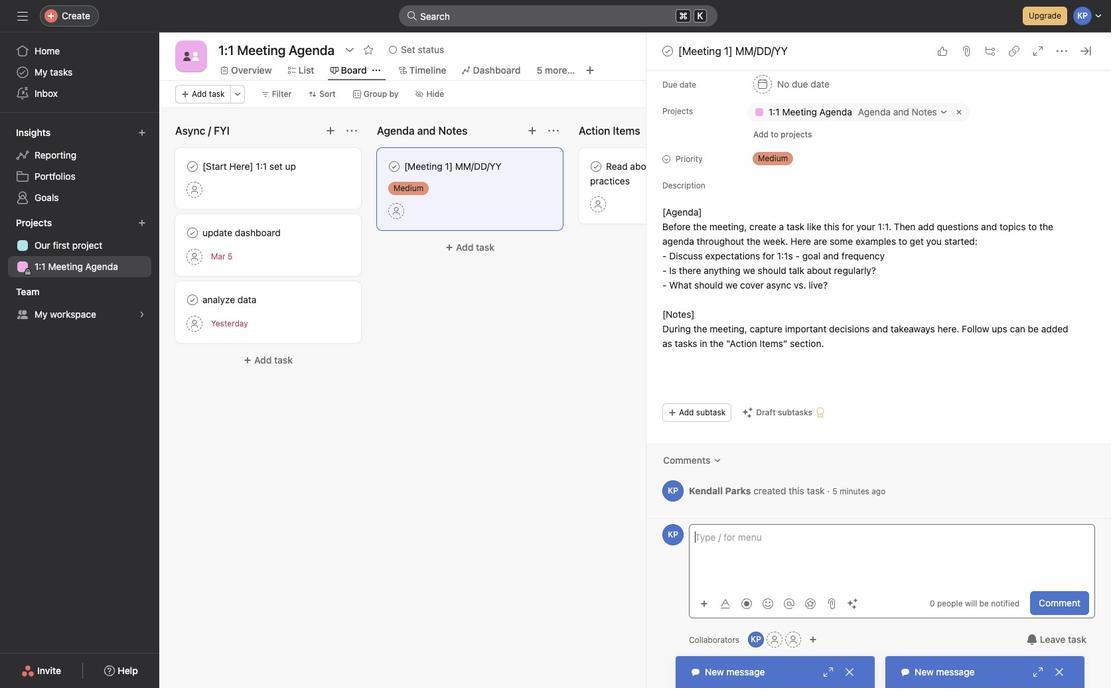 Task type: describe. For each thing, give the bounding box(es) containing it.
in
[[700, 338, 707, 349]]

vs.
[[794, 279, 806, 291]]

minutes
[[840, 486, 869, 496]]

mar 5
[[211, 252, 233, 262]]

dashboard
[[473, 64, 521, 76]]

new message for expand new message icon related to 1st the close image from left
[[705, 666, 765, 678]]

group by button
[[347, 85, 405, 104]]

add task image for agenda and notes
[[527, 125, 538, 136]]

2 close image from the left
[[1054, 667, 1065, 678]]

analyze
[[202, 294, 235, 305]]

0 horizontal spatial [meeting
[[404, 161, 442, 172]]

here.
[[938, 323, 959, 335]]

close details image
[[1081, 46, 1091, 56]]

the up in
[[693, 323, 707, 335]]

0 horizontal spatial we
[[726, 279, 738, 291]]

new insights image
[[138, 129, 146, 137]]

agenda and notes
[[858, 106, 937, 117]]

sort
[[319, 89, 336, 99]]

⌘
[[679, 10, 688, 21]]

emoji image
[[763, 598, 773, 609]]

meeting inside the projects element
[[48, 261, 83, 272]]

more…
[[545, 64, 575, 76]]

1 vertical spatial should
[[694, 279, 723, 291]]

the right topics
[[1039, 221, 1053, 232]]

list
[[298, 64, 314, 76]]

0 horizontal spatial be
[[979, 599, 989, 609]]

the down create
[[747, 236, 761, 247]]

the down [agenda]
[[693, 221, 707, 232]]

reporting
[[35, 149, 76, 161]]

add or remove collaborators image
[[809, 636, 817, 644]]

due
[[792, 78, 808, 90]]

1:1 meeting agenda inside '1:1 meeting agenda' link
[[35, 261, 118, 272]]

description
[[662, 181, 705, 191]]

project
[[72, 240, 102, 251]]

task for topmost add task button
[[209, 89, 225, 99]]

during
[[662, 323, 691, 335]]

1 vertical spatial this
[[789, 485, 804, 496]]

update dashboard
[[202, 227, 281, 238]]

hide
[[426, 89, 444, 99]]

appreciations image
[[805, 598, 816, 609]]

is
[[669, 265, 676, 276]]

[start here] 1:1 set up
[[202, 161, 296, 172]]

1:1 meeting agenda inside [meeting 1] mm/dd/yy dialog
[[769, 106, 852, 117]]

medium button
[[747, 149, 827, 168]]

update
[[202, 227, 232, 238]]

1 vertical spatial add task button
[[377, 236, 563, 260]]

mark complete checkbox for analyze data
[[185, 292, 200, 308]]

1 vertical spatial 1]
[[445, 161, 453, 172]]

[notes] during the meeting, capture important decisions and takeaways here. follow ups can be added as tasks in the "action items" section.
[[662, 309, 1071, 349]]

1 vertical spatial kp button
[[662, 524, 684, 546]]

[meeting 1] mm/dd/yy inside dialog
[[678, 45, 788, 57]]

more section actions image for and notes
[[548, 125, 559, 136]]

insights element
[[0, 121, 159, 211]]

our
[[35, 240, 50, 251]]

see details, my workspace image
[[138, 311, 146, 319]]

mar 5 button
[[211, 252, 233, 262]]

new project or portfolio image
[[138, 219, 146, 227]]

regularly?
[[834, 265, 876, 276]]

up
[[285, 161, 296, 172]]

mark complete checkbox for update dashboard
[[185, 225, 200, 241]]

1:1.
[[878, 221, 891, 232]]

add to projects
[[753, 129, 812, 139]]

/ fyi
[[208, 125, 230, 137]]

invite button
[[13, 659, 70, 683]]

anything
[[704, 265, 741, 276]]

draft subtasks
[[756, 408, 812, 418]]

no due date button
[[747, 72, 836, 96]]

overview
[[231, 64, 272, 76]]

0 vertical spatial kp button
[[662, 481, 684, 502]]

read
[[606, 161, 628, 172]]

mark complete image for read about 1:1s and best practices
[[588, 159, 604, 175]]

0 vertical spatial we
[[743, 265, 755, 276]]

about inside [agenda] before the meeting, create a task like this for your 1:1. then add questions and topics to the agenda throughout the week. here are some examples to get you started: - discuss expectations for 1:1s - goal and frequency - is there anything we should talk about regularly? - what should we cover async vs. live?
[[807, 265, 832, 276]]

and notes
[[417, 125, 468, 137]]

mark complete checkbox for read about 1:1s and best practices
[[588, 159, 604, 175]]

home
[[35, 45, 60, 56]]

reporting link
[[8, 145, 151, 166]]

create
[[749, 221, 776, 232]]

questions
[[937, 221, 979, 232]]

[agenda]
[[662, 206, 702, 218]]

no due date
[[777, 78, 830, 90]]

comment
[[1039, 597, 1081, 609]]

remove image
[[954, 107, 964, 117]]

leave task button
[[1018, 628, 1095, 652]]

projects inside main content
[[662, 106, 693, 116]]

[notes]
[[662, 309, 695, 320]]

ago
[[872, 486, 886, 496]]

agenda down by on the left
[[377, 125, 415, 137]]

projects element
[[0, 211, 159, 280]]

- left what
[[662, 279, 667, 291]]

ai assist options (upgrade) image
[[848, 598, 858, 609]]

- down the agenda
[[662, 250, 667, 262]]

set status button
[[383, 40, 450, 59]]

record a video image
[[741, 598, 752, 609]]

0 vertical spatial should
[[758, 265, 786, 276]]

mark complete image for analyze
[[185, 292, 200, 308]]

add subtask
[[679, 408, 726, 418]]

first
[[53, 240, 70, 251]]

async
[[175, 125, 205, 137]]

comments
[[663, 455, 711, 466]]

"action
[[726, 338, 757, 349]]

expand new message image for 1st the close image from left
[[823, 667, 834, 678]]

my for my workspace
[[35, 309, 47, 320]]

task for the bottom add task button
[[274, 354, 293, 366]]

attach a file or paste an image image
[[826, 598, 837, 609]]

workspace
[[50, 309, 96, 320]]

due
[[662, 80, 677, 90]]

1 horizontal spatial 1:1
[[256, 161, 267, 172]]

here
[[791, 236, 811, 247]]

mm/dd/yy inside dialog
[[735, 45, 788, 57]]

my workspace link
[[8, 304, 151, 325]]

draft
[[756, 408, 776, 418]]

yesterday
[[211, 319, 248, 329]]

agenda and notes button
[[855, 105, 951, 119]]

5 inside kendall parks created this task · 5 minutes ago
[[833, 486, 837, 496]]

task for leave task button
[[1068, 634, 1087, 645]]

kendall
[[689, 485, 723, 496]]

mark complete checkbox inside [meeting 1] mm/dd/yy dialog
[[660, 43, 676, 59]]

filter button
[[255, 85, 297, 104]]

5 inside "dropdown button"
[[537, 64, 542, 76]]

hide sidebar image
[[17, 11, 28, 21]]

talk
[[789, 265, 804, 276]]

add tab image
[[584, 65, 595, 76]]

goals
[[35, 192, 59, 203]]

prominent image
[[407, 11, 418, 21]]

medium inside popup button
[[758, 153, 788, 163]]

read about 1:1s and best practices
[[590, 161, 713, 187]]

portfolios link
[[8, 166, 151, 187]]

create button
[[40, 5, 99, 27]]

show options image
[[345, 44, 355, 55]]

1 vertical spatial to
[[1028, 221, 1037, 232]]

expectations
[[705, 250, 760, 262]]

my for my tasks
[[35, 66, 47, 78]]

[meeting inside dialog
[[678, 45, 721, 57]]

comment button
[[1030, 591, 1089, 615]]

add to starred image
[[363, 44, 374, 55]]

more actions image
[[233, 90, 241, 98]]

this inside [agenda] before the meeting, create a task like this for your 1:1. then add questions and topics to the agenda throughout the week. here are some examples to get you started: - discuss expectations for 1:1s - goal and frequency - is there anything we should talk about regularly? - what should we cover async vs. live?
[[824, 221, 840, 232]]

async / fyi
[[175, 125, 230, 137]]

set status
[[401, 44, 444, 55]]

dashboard link
[[462, 63, 521, 78]]

started:
[[944, 236, 978, 247]]

[agenda] before the meeting, create a task like this for your 1:1. then add questions and topics to the agenda throughout the week. here are some examples to get you started: - discuss expectations for 1:1s - goal and frequency - is there anything we should talk about regularly? - what should we cover async vs. live?
[[662, 206, 1056, 291]]

at mention image
[[784, 598, 795, 609]]

analyze data
[[202, 294, 256, 305]]

our first project link
[[8, 235, 151, 256]]

group
[[364, 89, 387, 99]]

by
[[389, 89, 399, 99]]

inbox
[[35, 88, 58, 99]]

copy task link image
[[1009, 46, 1020, 56]]

add task for the middle add task button
[[456, 242, 495, 253]]



Task type: locate. For each thing, give the bounding box(es) containing it.
[start
[[202, 161, 227, 172]]

kp for middle the kp button
[[668, 530, 678, 540]]

1:1s inside read about 1:1s and best practices
[[657, 161, 673, 172]]

add for the bottom add task button
[[254, 354, 272, 366]]

0 horizontal spatial expand new message image
[[823, 667, 834, 678]]

teams element
[[0, 280, 159, 328]]

discuss
[[669, 250, 703, 262]]

goal
[[802, 250, 821, 262]]

portfolios
[[35, 171, 75, 182]]

1 horizontal spatial date
[[811, 78, 830, 90]]

formatting image
[[720, 598, 731, 609]]

1:1s inside [agenda] before the meeting, create a task like this for your 1:1. then add questions and topics to the agenda throughout the week. here are some examples to get you started: - discuss expectations for 1:1s - goal and frequency - is there anything we should talk about regularly? - what should we cover async vs. live?
[[777, 250, 793, 262]]

1 horizontal spatial add task
[[254, 354, 293, 366]]

5
[[537, 64, 542, 76], [228, 252, 233, 262], [833, 486, 837, 496]]

toolbar inside [meeting 1] mm/dd/yy dialog
[[695, 594, 865, 613]]

0 vertical spatial for
[[842, 221, 854, 232]]

should down anything
[[694, 279, 723, 291]]

task for the middle add task button
[[476, 242, 495, 253]]

1:1 inside [meeting 1] mm/dd/yy dialog
[[769, 106, 780, 117]]

0 vertical spatial meeting
[[782, 106, 817, 117]]

None text field
[[215, 38, 338, 62]]

we up cover
[[743, 265, 755, 276]]

mm/dd/yy up no at the top right
[[735, 45, 788, 57]]

0 likes. click to like this task image
[[937, 46, 948, 56]]

5 more…
[[537, 64, 575, 76]]

0 vertical spatial 5
[[537, 64, 542, 76]]

be inside [notes] during the meeting, capture important decisions and takeaways here. follow ups can be added as tasks in the "action items" section.
[[1028, 323, 1039, 335]]

2 add task image from the left
[[527, 125, 538, 136]]

mark complete image
[[660, 43, 676, 59], [185, 159, 200, 175], [588, 159, 604, 175], [185, 225, 200, 241]]

2 horizontal spatial to
[[1028, 221, 1037, 232]]

1 horizontal spatial meeting
[[782, 106, 817, 117]]

be right can
[[1028, 323, 1039, 335]]

to right topics
[[1028, 221, 1037, 232]]

insert an object image
[[700, 600, 708, 608]]

best
[[694, 161, 713, 172]]

mark complete image for update dashboard
[[185, 225, 200, 241]]

more section actions image left action items
[[548, 125, 559, 136]]

board
[[341, 64, 367, 76]]

upgrade
[[1029, 11, 1061, 21]]

about
[[630, 161, 655, 172], [807, 265, 832, 276]]

async
[[766, 279, 791, 291]]

collaborators
[[689, 635, 740, 645]]

list link
[[288, 63, 314, 78]]

meeting down "our first project"
[[48, 261, 83, 272]]

Mark complete checkbox
[[660, 43, 676, 59], [185, 159, 200, 175], [588, 159, 604, 175]]

0 vertical spatial meeting,
[[709, 221, 747, 232]]

add task image down 5 more… "dropdown button"
[[527, 125, 538, 136]]

0 horizontal spatial 1:1
[[35, 261, 46, 272]]

add task image
[[325, 125, 336, 136], [527, 125, 538, 136]]

about inside read about 1:1s and best practices
[[630, 161, 655, 172]]

status
[[418, 44, 444, 55]]

1:1 meeting agenda up projects
[[769, 106, 852, 117]]

-
[[662, 250, 667, 262], [796, 250, 800, 262], [662, 265, 667, 276], [662, 279, 667, 291]]

2 vertical spatial kp button
[[748, 632, 764, 648]]

be right will
[[979, 599, 989, 609]]

1 vertical spatial 1:1s
[[777, 250, 793, 262]]

expand new message image
[[823, 667, 834, 678], [1033, 667, 1043, 678]]

1 horizontal spatial about
[[807, 265, 832, 276]]

mark complete image down agenda and notes
[[386, 159, 402, 175]]

2 new message from the left
[[915, 666, 975, 678]]

capture
[[750, 323, 783, 335]]

1 vertical spatial tasks
[[675, 338, 697, 349]]

subtasks
[[778, 408, 812, 418]]

1 more section actions image from the left
[[346, 125, 357, 136]]

1 horizontal spatial mark complete image
[[386, 159, 402, 175]]

1 my from the top
[[35, 66, 47, 78]]

main content containing no due date
[[647, 0, 1111, 518]]

0 horizontal spatial should
[[694, 279, 723, 291]]

1 vertical spatial 5
[[228, 252, 233, 262]]

1 horizontal spatial add task image
[[527, 125, 538, 136]]

goals link
[[8, 187, 151, 208]]

and up description
[[676, 161, 692, 172]]

people image
[[183, 48, 199, 64]]

add task image for async / fyi
[[325, 125, 336, 136]]

1 vertical spatial meeting
[[48, 261, 83, 272]]

0 horizontal spatial date
[[680, 80, 696, 90]]

agenda inside dropdown button
[[858, 106, 891, 117]]

my
[[35, 66, 47, 78], [35, 309, 47, 320]]

0 vertical spatial add task
[[192, 89, 225, 99]]

my down team dropdown button at top left
[[35, 309, 47, 320]]

to left projects
[[771, 129, 779, 139]]

the right in
[[710, 338, 724, 349]]

create
[[62, 10, 90, 21]]

medium down agenda and notes
[[394, 183, 424, 193]]

important
[[785, 323, 827, 335]]

my inside global element
[[35, 66, 47, 78]]

home link
[[8, 40, 151, 62]]

5 more… button
[[537, 63, 575, 78]]

add for the middle add task button
[[456, 242, 473, 253]]

1 vertical spatial about
[[807, 265, 832, 276]]

1 horizontal spatial close image
[[1054, 667, 1065, 678]]

mark complete checkbox left analyze
[[185, 292, 200, 308]]

0 horizontal spatial close image
[[844, 667, 855, 678]]

timeline link
[[399, 63, 446, 78]]

0 vertical spatial mark complete checkbox
[[386, 159, 402, 175]]

sort button
[[303, 85, 342, 104]]

2 vertical spatial add task button
[[175, 348, 361, 372]]

notes
[[912, 106, 937, 117]]

0 horizontal spatial medium
[[394, 183, 424, 193]]

to left get
[[899, 236, 907, 247]]

yesterday button
[[211, 319, 248, 329]]

2 vertical spatial mark complete checkbox
[[185, 292, 200, 308]]

more section actions image
[[346, 125, 357, 136], [548, 125, 559, 136]]

decisions
[[829, 323, 870, 335]]

0 vertical spatial [meeting
[[678, 45, 721, 57]]

2 expand new message image from the left
[[1033, 667, 1043, 678]]

1:1 left "set"
[[256, 161, 267, 172]]

add subtask image
[[985, 46, 996, 56]]

[meeting 1] mm/dd/yy
[[678, 45, 788, 57], [404, 161, 502, 172]]

section.
[[790, 338, 824, 349]]

tasks inside [notes] during the meeting, capture important decisions and takeaways here. follow ups can be added as tasks in the "action items" section.
[[675, 338, 697, 349]]

mark complete checkbox for [start here] 1:1 set up
[[185, 159, 200, 175]]

0 vertical spatial to
[[771, 129, 779, 139]]

1 new message from the left
[[705, 666, 765, 678]]

more section actions image down group by popup button
[[346, 125, 357, 136]]

and left topics
[[981, 221, 997, 232]]

comments button
[[654, 449, 730, 473]]

and down some
[[823, 250, 839, 262]]

week.
[[763, 236, 788, 247]]

5 right ·
[[833, 486, 837, 496]]

agenda left notes
[[858, 106, 891, 117]]

1 vertical spatial [meeting 1] mm/dd/yy
[[404, 161, 502, 172]]

2 horizontal spatial 1:1
[[769, 106, 780, 117]]

1:1 inside the projects element
[[35, 261, 46, 272]]

mark complete checkbox down agenda and notes
[[386, 159, 402, 175]]

mark complete checkbox for [meeting 1] mm/dd/yy
[[386, 159, 402, 175]]

mark complete image left update
[[185, 225, 200, 241]]

meeting, for create
[[709, 221, 747, 232]]

1 add task image from the left
[[325, 125, 336, 136]]

team button
[[13, 283, 51, 301]]

agenda
[[662, 236, 694, 247]]

parks
[[725, 485, 751, 496]]

description document
[[648, 205, 1095, 351]]

meeting up projects
[[782, 106, 817, 117]]

action items
[[579, 125, 640, 137]]

1:1 down 'our' at the top left
[[35, 261, 46, 272]]

1 vertical spatial my
[[35, 309, 47, 320]]

and inside dropdown button
[[893, 106, 909, 117]]

mark complete image up practices
[[588, 159, 604, 175]]

notified
[[991, 599, 1020, 609]]

1:1s left "priority"
[[657, 161, 673, 172]]

this up some
[[824, 221, 840, 232]]

mar
[[211, 252, 225, 262]]

and inside read about 1:1s and best practices
[[676, 161, 692, 172]]

1:1
[[769, 106, 780, 117], [256, 161, 267, 172], [35, 261, 46, 272]]

what
[[669, 279, 692, 291]]

full screen image
[[1033, 46, 1043, 56]]

projects inside dropdown button
[[16, 217, 52, 228]]

set
[[401, 44, 415, 55]]

1:1 meeting agenda down our first project link
[[35, 261, 118, 272]]

0 vertical spatial be
[[1028, 323, 1039, 335]]

projects down due date
[[662, 106, 693, 116]]

my inside teams element
[[35, 309, 47, 320]]

meeting
[[782, 106, 817, 117], [48, 261, 83, 272]]

0 vertical spatial about
[[630, 161, 655, 172]]

and right decisions
[[872, 323, 888, 335]]

mark complete image
[[386, 159, 402, 175], [185, 292, 200, 308]]

1 vertical spatial mm/dd/yy
[[455, 161, 502, 172]]

mark complete image up due on the right of page
[[660, 43, 676, 59]]

1 horizontal spatial mark complete checkbox
[[588, 159, 604, 175]]

1 horizontal spatial [meeting
[[678, 45, 721, 57]]

1 expand new message image from the left
[[823, 667, 834, 678]]

date right due
[[811, 78, 830, 90]]

0 vertical spatial 1:1
[[769, 106, 780, 117]]

kp for the topmost the kp button
[[668, 486, 678, 496]]

get
[[910, 236, 924, 247]]

add task image down sort
[[325, 125, 336, 136]]

toolbar
[[695, 594, 865, 613]]

5 left more…
[[537, 64, 542, 76]]

[meeting 1] mm/dd/yy down the and notes
[[404, 161, 502, 172]]

1 vertical spatial 1:1 meeting agenda
[[35, 261, 118, 272]]

0 vertical spatial add task button
[[175, 85, 231, 104]]

2 vertical spatial add task
[[254, 354, 293, 366]]

0 vertical spatial 1]
[[724, 45, 733, 57]]

mark complete image left analyze
[[185, 292, 200, 308]]

kendall parks created this task · 5 minutes ago
[[689, 485, 886, 496]]

5 right mar
[[228, 252, 233, 262]]

[meeting down k
[[678, 45, 721, 57]]

2 vertical spatial to
[[899, 236, 907, 247]]

team
[[16, 286, 40, 297]]

mark complete checkbox up practices
[[588, 159, 604, 175]]

attachments: add a file to this task, [meeting 1] mm/dd/yy image
[[961, 46, 972, 56]]

close image
[[844, 667, 855, 678], [1054, 667, 1065, 678]]

agenda inside the projects element
[[85, 261, 118, 272]]

None field
[[399, 5, 718, 27]]

help
[[118, 665, 138, 676]]

meeting, for capture
[[710, 323, 747, 335]]

1 horizontal spatial be
[[1028, 323, 1039, 335]]

1:1 meeting agenda
[[769, 106, 852, 117], [35, 261, 118, 272]]

0 vertical spatial medium
[[758, 153, 788, 163]]

1 vertical spatial add task
[[456, 242, 495, 253]]

timeline
[[409, 64, 446, 76]]

1 horizontal spatial to
[[899, 236, 907, 247]]

no
[[777, 78, 789, 90]]

2 vertical spatial kp
[[751, 635, 761, 645]]

mark complete image for [meeting
[[386, 159, 402, 175]]

0 vertical spatial projects
[[662, 106, 693, 116]]

for
[[842, 221, 854, 232], [763, 250, 775, 262]]

1] inside dialog
[[724, 45, 733, 57]]

1 vertical spatial projects
[[16, 217, 52, 228]]

1 horizontal spatial mm/dd/yy
[[735, 45, 788, 57]]

tab actions image
[[372, 66, 380, 74]]

1 vertical spatial meeting,
[[710, 323, 747, 335]]

- left goal
[[796, 250, 800, 262]]

1 horizontal spatial we
[[743, 265, 755, 276]]

upgrade button
[[1023, 7, 1067, 25]]

more section actions image for / fyi
[[346, 125, 357, 136]]

frequency
[[842, 250, 885, 262]]

then
[[894, 221, 916, 232]]

takeaways
[[891, 323, 935, 335]]

1 vertical spatial for
[[763, 250, 775, 262]]

about right read
[[630, 161, 655, 172]]

mark complete checkbox left [start
[[185, 159, 200, 175]]

0 horizontal spatial 1]
[[445, 161, 453, 172]]

agenda down project
[[85, 261, 118, 272]]

live?
[[809, 279, 828, 291]]

1 vertical spatial mark complete image
[[185, 292, 200, 308]]

1 horizontal spatial new message
[[915, 666, 975, 678]]

we
[[743, 265, 755, 276], [726, 279, 738, 291]]

add to projects button
[[747, 125, 818, 144]]

1 vertical spatial 1:1
[[256, 161, 267, 172]]

main content
[[647, 0, 1111, 518]]

added
[[1041, 323, 1068, 335]]

projects up 'our' at the top left
[[16, 217, 52, 228]]

1 horizontal spatial this
[[824, 221, 840, 232]]

people
[[937, 599, 963, 609]]

dashboard
[[235, 227, 281, 238]]

1 horizontal spatial tasks
[[675, 338, 697, 349]]

mark complete checkbox up due on the right of page
[[660, 43, 676, 59]]

meeting, up "action
[[710, 323, 747, 335]]

Mark complete checkbox
[[386, 159, 402, 175], [185, 225, 200, 241], [185, 292, 200, 308]]

expand new message image for 1st the close image from right
[[1033, 667, 1043, 678]]

0 vertical spatial my
[[35, 66, 47, 78]]

cover
[[740, 279, 764, 291]]

for up some
[[842, 221, 854, 232]]

2 horizontal spatial mark complete checkbox
[[660, 43, 676, 59]]

add task for topmost add task button
[[192, 89, 225, 99]]

mm/dd/yy
[[735, 45, 788, 57], [455, 161, 502, 172]]

more actions for this task image
[[1057, 46, 1067, 56]]

0 horizontal spatial for
[[763, 250, 775, 262]]

tasks down during
[[675, 338, 697, 349]]

for down week.
[[763, 250, 775, 262]]

help button
[[96, 659, 147, 683]]

meeting inside main content
[[782, 106, 817, 117]]

[meeting 1] mm/dd/yy down k
[[678, 45, 788, 57]]

mark complete checkbox left update
[[185, 225, 200, 241]]

0 horizontal spatial about
[[630, 161, 655, 172]]

my up inbox
[[35, 66, 47, 78]]

add for add subtask button
[[679, 408, 694, 418]]

will
[[965, 599, 977, 609]]

mark complete image for [start here] 1:1 set up
[[185, 159, 200, 175]]

my workspace
[[35, 309, 96, 320]]

tasks down home at the left of the page
[[50, 66, 73, 78]]

task
[[209, 89, 225, 99], [787, 221, 805, 232], [476, 242, 495, 253], [274, 354, 293, 366], [807, 485, 825, 496], [1068, 634, 1087, 645]]

0 vertical spatial kp
[[668, 486, 678, 496]]

add task
[[192, 89, 225, 99], [456, 242, 495, 253], [254, 354, 293, 366]]

0 vertical spatial mm/dd/yy
[[735, 45, 788, 57]]

1 vertical spatial we
[[726, 279, 738, 291]]

agenda down the no due date
[[820, 106, 852, 117]]

date right due on the right of page
[[680, 80, 696, 90]]

0 horizontal spatial more section actions image
[[346, 125, 357, 136]]

0 horizontal spatial mm/dd/yy
[[455, 161, 502, 172]]

throughout
[[697, 236, 744, 247]]

1 vertical spatial mark complete checkbox
[[185, 225, 200, 241]]

1 vertical spatial [meeting
[[404, 161, 442, 172]]

task inside [agenda] before the meeting, create a task like this for your 1:1. then add questions and topics to the agenda throughout the week. here are some examples to get you started: - discuss expectations for 1:1s - goal and frequency - is there anything we should talk about regularly? - what should we cover async vs. live?
[[787, 221, 805, 232]]

0 vertical spatial this
[[824, 221, 840, 232]]

tasks inside global element
[[50, 66, 73, 78]]

1 vertical spatial be
[[979, 599, 989, 609]]

1 horizontal spatial more section actions image
[[548, 125, 559, 136]]

meeting, inside [agenda] before the meeting, create a task like this for your 1:1. then add questions and topics to the agenda throughout the week. here are some examples to get you started: - discuss expectations for 1:1s - goal and frequency - is there anything we should talk about regularly? - what should we cover async vs. live?
[[709, 221, 747, 232]]

mark complete image left [start
[[185, 159, 200, 175]]

add task for the bottom add task button
[[254, 354, 293, 366]]

1 close image from the left
[[844, 667, 855, 678]]

1 horizontal spatial 5
[[537, 64, 542, 76]]

new message for expand new message icon corresponding to 1st the close image from right
[[915, 666, 975, 678]]

to inside button
[[771, 129, 779, 139]]

- left is
[[662, 265, 667, 276]]

0 vertical spatial 1:1s
[[657, 161, 673, 172]]

1 vertical spatial kp
[[668, 530, 678, 540]]

0 horizontal spatial 5
[[228, 252, 233, 262]]

meeting, up throughout
[[709, 221, 747, 232]]

created
[[754, 485, 786, 496]]

1 horizontal spatial projects
[[662, 106, 693, 116]]

and inside [notes] during the meeting, capture important decisions and takeaways here. follow ups can be added as tasks in the "action items" section.
[[872, 323, 888, 335]]

there
[[679, 265, 701, 276]]

k
[[697, 11, 703, 21]]

2 horizontal spatial 5
[[833, 486, 837, 496]]

and left notes
[[893, 106, 909, 117]]

2 more section actions image from the left
[[548, 125, 559, 136]]

1 horizontal spatial [meeting 1] mm/dd/yy
[[678, 45, 788, 57]]

add for topmost add task button
[[192, 89, 207, 99]]

1 horizontal spatial 1]
[[724, 45, 733, 57]]

meeting, inside [notes] during the meeting, capture important decisions and takeaways here. follow ups can be added as tasks in the "action items" section.
[[710, 323, 747, 335]]

2 my from the top
[[35, 309, 47, 320]]

[meeting down agenda and notes
[[404, 161, 442, 172]]

we down anything
[[726, 279, 738, 291]]

mm/dd/yy down the and notes
[[455, 161, 502, 172]]

0 horizontal spatial 1:1 meeting agenda
[[35, 261, 118, 272]]

1 horizontal spatial medium
[[758, 153, 788, 163]]

about up the 'live?'
[[807, 265, 832, 276]]

date inside no due date dropdown button
[[811, 78, 830, 90]]

2 horizontal spatial add task
[[456, 242, 495, 253]]

0 horizontal spatial to
[[771, 129, 779, 139]]

0 vertical spatial 1:1 meeting agenda
[[769, 106, 852, 117]]

0 horizontal spatial this
[[789, 485, 804, 496]]

kp for the bottom the kp button
[[751, 635, 761, 645]]

my tasks
[[35, 66, 73, 78]]

1 horizontal spatial 1:1s
[[777, 250, 793, 262]]

0 horizontal spatial add task image
[[325, 125, 336, 136]]

[meeting 1] mm/dd/yy dialog
[[647, 0, 1111, 688]]

this right created
[[789, 485, 804, 496]]

meeting,
[[709, 221, 747, 232], [710, 323, 747, 335]]

should up async
[[758, 265, 786, 276]]

leave task
[[1040, 634, 1087, 645]]

1:1s down week.
[[777, 250, 793, 262]]

global element
[[0, 33, 159, 112]]

1:1 up add to projects
[[769, 106, 780, 117]]

Search tasks, projects, and more text field
[[399, 5, 718, 27]]

agenda
[[820, 106, 852, 117], [858, 106, 891, 117], [377, 125, 415, 137], [85, 261, 118, 272]]

some
[[830, 236, 853, 247]]

practices
[[590, 175, 630, 187]]

medium down add to projects button
[[758, 153, 788, 163]]



Task type: vqa. For each thing, say whether or not it's contained in the screenshot.
Header Milestones Tree Grid
no



